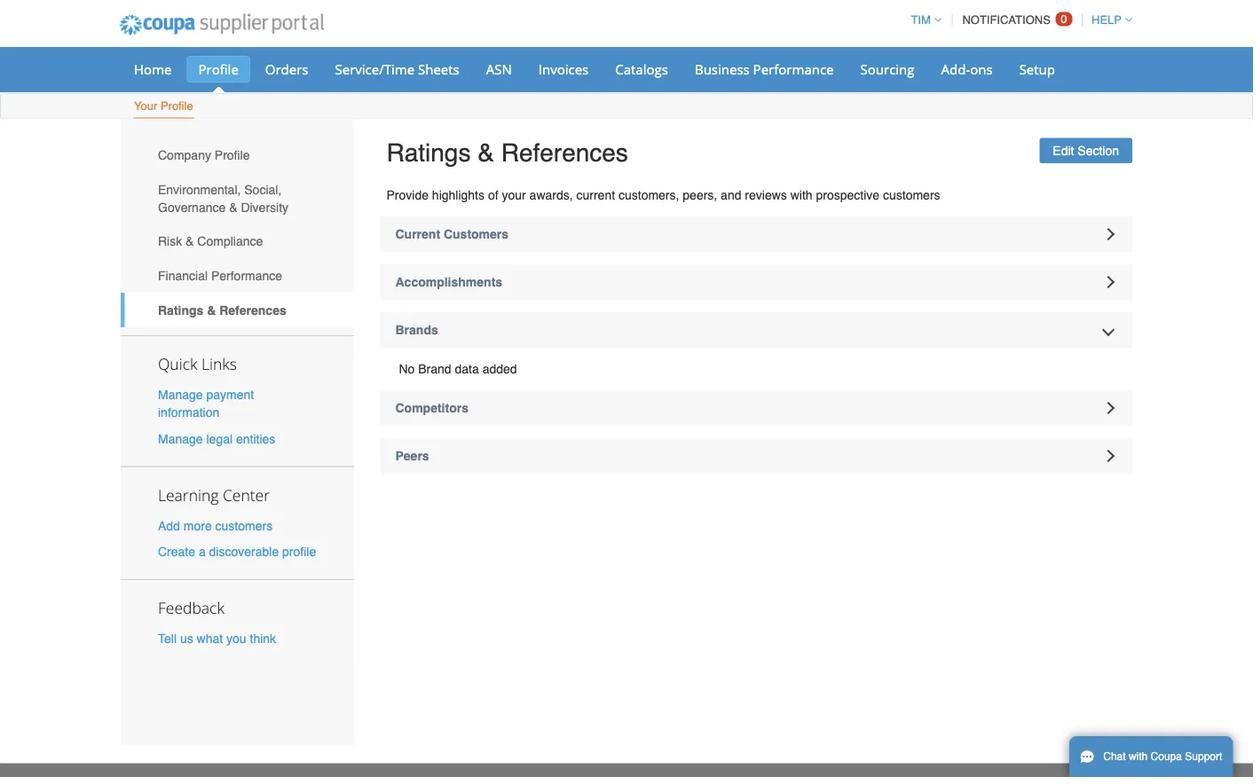 Task type: locate. For each thing, give the bounding box(es) containing it.
1 vertical spatial performance
[[211, 269, 282, 283]]

add-ons
[[942, 60, 993, 78]]

customers up discoverable
[[215, 519, 273, 533]]

environmental,
[[158, 182, 241, 197]]

highlights
[[432, 188, 485, 203]]

peers button
[[380, 439, 1133, 474]]

sourcing
[[861, 60, 915, 78]]

entities
[[236, 432, 276, 446]]

manage
[[158, 388, 203, 402], [158, 432, 203, 446]]

coupa supplier portal image
[[107, 3, 336, 47]]

your
[[502, 188, 526, 203]]

current
[[396, 227, 440, 242]]

manage up information
[[158, 388, 203, 402]]

you
[[226, 632, 247, 646]]

1 horizontal spatial ratings & references
[[387, 139, 629, 167]]

2 manage from the top
[[158, 432, 203, 446]]

create a discoverable profile
[[158, 545, 316, 559]]

1 horizontal spatial performance
[[754, 60, 834, 78]]

1 vertical spatial references
[[220, 303, 287, 317]]

tim
[[911, 13, 931, 27]]

current customers button
[[380, 217, 1133, 252]]

environmental, social, governance & diversity
[[158, 182, 289, 214]]

your
[[134, 99, 157, 113]]

1 horizontal spatial references
[[501, 139, 629, 167]]

competitors
[[396, 401, 469, 416]]

0 vertical spatial performance
[[754, 60, 834, 78]]

&
[[478, 139, 495, 167], [229, 200, 238, 214], [186, 235, 194, 249], [207, 303, 216, 317]]

company profile link
[[121, 138, 354, 172]]

0 vertical spatial manage
[[158, 388, 203, 402]]

1 vertical spatial manage
[[158, 432, 203, 446]]

add
[[158, 519, 180, 533]]

customers
[[883, 188, 941, 203], [215, 519, 273, 533]]

with right reviews
[[791, 188, 813, 203]]

legal
[[206, 432, 233, 446]]

orders
[[265, 60, 309, 78]]

manage inside manage payment information
[[158, 388, 203, 402]]

compliance
[[197, 235, 263, 249]]

chat
[[1104, 751, 1126, 764]]

ratings up provide
[[387, 139, 471, 167]]

0 horizontal spatial performance
[[211, 269, 282, 283]]

performance right the business
[[754, 60, 834, 78]]

references up awards,
[[501, 139, 629, 167]]

company
[[158, 148, 211, 162]]

home link
[[123, 56, 183, 83]]

navigation containing notifications 0
[[903, 3, 1133, 37]]

manage legal entities
[[158, 432, 276, 446]]

1 horizontal spatial customers
[[883, 188, 941, 203]]

diversity
[[241, 200, 289, 214]]

ratings down financial
[[158, 303, 204, 317]]

0 vertical spatial ratings
[[387, 139, 471, 167]]

1 vertical spatial profile
[[161, 99, 193, 113]]

& right risk on the left
[[186, 235, 194, 249]]

setup link
[[1008, 56, 1067, 83]]

profile down coupa supplier portal image on the left top of page
[[198, 60, 239, 78]]

profile
[[198, 60, 239, 78], [161, 99, 193, 113], [215, 148, 250, 162]]

1 horizontal spatial with
[[1129, 751, 1148, 764]]

profile up environmental, social, governance & diversity link
[[215, 148, 250, 162]]

navigation
[[903, 3, 1133, 37]]

your profile
[[134, 99, 193, 113]]

1 manage from the top
[[158, 388, 203, 402]]

manage for manage legal entities
[[158, 432, 203, 446]]

links
[[202, 354, 237, 375]]

ons
[[971, 60, 993, 78]]

profile for company profile
[[215, 148, 250, 162]]

tell us what you think button
[[158, 630, 276, 648]]

us
[[180, 632, 193, 646]]

catalogs
[[616, 60, 669, 78]]

0 vertical spatial customers
[[883, 188, 941, 203]]

what
[[197, 632, 223, 646]]

0 vertical spatial ratings & references
[[387, 139, 629, 167]]

ratings & references down financial performance
[[158, 303, 287, 317]]

information
[[158, 406, 220, 420]]

0 vertical spatial with
[[791, 188, 813, 203]]

section
[[1078, 144, 1120, 158]]

help
[[1092, 13, 1122, 27]]

customers,
[[619, 188, 680, 203]]

& down financial performance
[[207, 303, 216, 317]]

business
[[695, 60, 750, 78]]

1 vertical spatial customers
[[215, 519, 273, 533]]

of
[[488, 188, 499, 203]]

performance down risk & compliance 'link'
[[211, 269, 282, 283]]

add-ons link
[[930, 56, 1005, 83]]

manage down information
[[158, 432, 203, 446]]

1 vertical spatial with
[[1129, 751, 1148, 764]]

profile right your
[[161, 99, 193, 113]]

0 horizontal spatial references
[[220, 303, 287, 317]]

accomplishments
[[396, 275, 503, 290]]

risk & compliance
[[158, 235, 263, 249]]

& left diversity
[[229, 200, 238, 214]]

competitors button
[[380, 391, 1133, 426]]

current customers
[[396, 227, 509, 242]]

service/time sheets
[[335, 60, 460, 78]]

risk
[[158, 235, 182, 249]]

with right chat
[[1129, 751, 1148, 764]]

provide highlights of your awards, current customers, peers, and reviews with prospective customers
[[387, 188, 941, 203]]

performance
[[754, 60, 834, 78], [211, 269, 282, 283]]

brands heading
[[380, 313, 1133, 348]]

governance
[[158, 200, 226, 214]]

manage payment information link
[[158, 388, 254, 420]]

reviews
[[745, 188, 787, 203]]

provide
[[387, 188, 429, 203]]

tim link
[[903, 13, 942, 27]]

references down financial performance link
[[220, 303, 287, 317]]

customers right prospective on the right of page
[[883, 188, 941, 203]]

ratings & references up your
[[387, 139, 629, 167]]

added
[[483, 362, 517, 377]]

0 horizontal spatial ratings & references
[[158, 303, 287, 317]]

2 vertical spatial profile
[[215, 148, 250, 162]]

ratings & references
[[387, 139, 629, 167], [158, 303, 287, 317]]

learning center
[[158, 485, 270, 506]]

0 horizontal spatial ratings
[[158, 303, 204, 317]]

ratings
[[387, 139, 471, 167], [158, 303, 204, 317]]



Task type: vqa. For each thing, say whether or not it's contained in the screenshot.
Tell us what you think Button
yes



Task type: describe. For each thing, give the bounding box(es) containing it.
service/time
[[335, 60, 415, 78]]

setup
[[1020, 60, 1056, 78]]

quick links
[[158, 354, 237, 375]]

manage legal entities link
[[158, 432, 276, 446]]

service/time sheets link
[[324, 56, 471, 83]]

0 horizontal spatial customers
[[215, 519, 273, 533]]

0 vertical spatial references
[[501, 139, 629, 167]]

catalogs link
[[604, 56, 680, 83]]

& inside environmental, social, governance & diversity
[[229, 200, 238, 214]]

sheets
[[418, 60, 460, 78]]

payment
[[206, 388, 254, 402]]

create
[[158, 545, 195, 559]]

a
[[199, 545, 206, 559]]

company profile
[[158, 148, 250, 162]]

ratings & references link
[[121, 293, 354, 327]]

accomplishments button
[[380, 265, 1133, 300]]

prospective
[[816, 188, 880, 203]]

financial performance
[[158, 269, 282, 283]]

profile for your profile
[[161, 99, 193, 113]]

brands
[[396, 323, 438, 338]]

more
[[184, 519, 212, 533]]

awards,
[[530, 188, 573, 203]]

edit section link
[[1040, 138, 1133, 163]]

home
[[134, 60, 172, 78]]

peers,
[[683, 188, 718, 203]]

1 vertical spatial ratings
[[158, 303, 204, 317]]

manage for manage payment information
[[158, 388, 203, 402]]

peers
[[396, 449, 429, 464]]

brands button
[[380, 313, 1133, 348]]

1 vertical spatial ratings & references
[[158, 303, 287, 317]]

asn
[[486, 60, 512, 78]]

business performance link
[[684, 56, 846, 83]]

performance for business performance
[[754, 60, 834, 78]]

notifications
[[963, 13, 1051, 27]]

center
[[223, 485, 270, 506]]

customers
[[444, 227, 509, 242]]

no
[[399, 362, 415, 377]]

and
[[721, 188, 742, 203]]

accomplishments heading
[[380, 265, 1133, 300]]

0 horizontal spatial with
[[791, 188, 813, 203]]

risk & compliance link
[[121, 224, 354, 259]]

& up "of"
[[478, 139, 495, 167]]

profile link
[[187, 56, 250, 83]]

orders link
[[254, 56, 320, 83]]

social,
[[244, 182, 282, 197]]

coupa
[[1151, 751, 1183, 764]]

current customers heading
[[380, 217, 1133, 252]]

financial
[[158, 269, 208, 283]]

competitors heading
[[380, 391, 1133, 426]]

current
[[577, 188, 615, 203]]

0 vertical spatial profile
[[198, 60, 239, 78]]

0
[[1061, 12, 1068, 26]]

& inside risk & compliance 'link'
[[186, 235, 194, 249]]

& inside "ratings & references" link
[[207, 303, 216, 317]]

add more customers link
[[158, 519, 273, 533]]

tell us what you think
[[158, 632, 276, 646]]

with inside button
[[1129, 751, 1148, 764]]

data
[[455, 362, 479, 377]]

edit section
[[1053, 144, 1120, 158]]

invoices link
[[527, 56, 600, 83]]

manage payment information
[[158, 388, 254, 420]]

chat with coupa support
[[1104, 751, 1223, 764]]

asn link
[[475, 56, 524, 83]]

learning
[[158, 485, 219, 506]]

edit
[[1053, 144, 1075, 158]]

quick
[[158, 354, 198, 375]]

invoices
[[539, 60, 589, 78]]

performance for financial performance
[[211, 269, 282, 283]]

peers heading
[[380, 439, 1133, 474]]

notifications 0
[[963, 12, 1068, 27]]

business performance
[[695, 60, 834, 78]]

brand
[[418, 362, 452, 377]]

create a discoverable profile link
[[158, 545, 316, 559]]

environmental, social, governance & diversity link
[[121, 172, 354, 224]]

support
[[1186, 751, 1223, 764]]

sourcing link
[[849, 56, 927, 83]]

discoverable
[[209, 545, 279, 559]]

financial performance link
[[121, 259, 354, 293]]

no brand data added
[[399, 362, 517, 377]]

1 horizontal spatial ratings
[[387, 139, 471, 167]]

help link
[[1084, 13, 1133, 27]]

chat with coupa support button
[[1070, 737, 1234, 778]]

tell
[[158, 632, 177, 646]]



